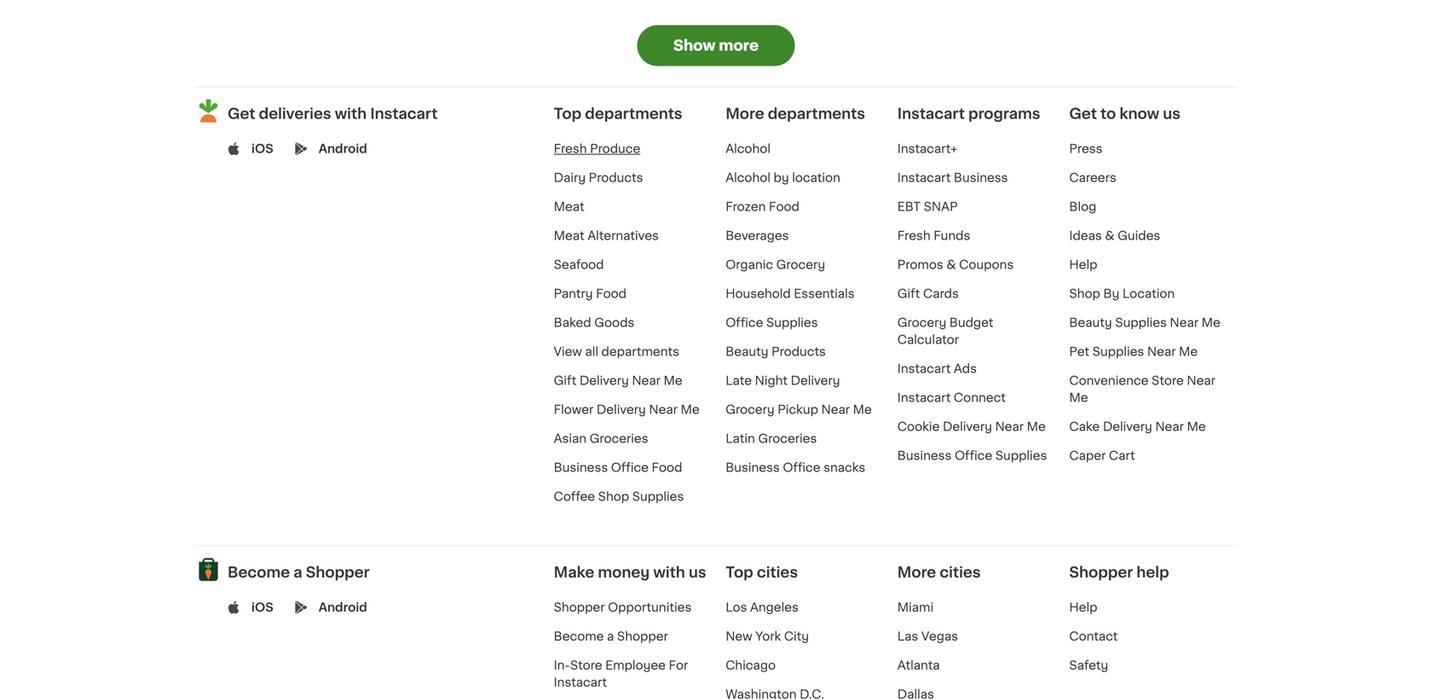 Task type: describe. For each thing, give the bounding box(es) containing it.
0 horizontal spatial become
[[228, 565, 290, 580]]

las vegas link
[[898, 630, 958, 642]]

frozen food
[[726, 201, 800, 213]]

business office supplies link
[[898, 450, 1047, 462]]

coffee shop supplies
[[554, 490, 684, 502]]

atlanta
[[898, 659, 940, 671]]

supplies down cookie delivery near me in the right bottom of the page
[[996, 450, 1047, 462]]

produce
[[590, 143, 641, 155]]

more departments
[[726, 106, 865, 121]]

beauty products
[[726, 346, 826, 357]]

in-store employee for instacart
[[554, 659, 688, 688]]

delivery for instacart
[[943, 421, 992, 433]]

las
[[898, 630, 918, 642]]

snacks
[[824, 462, 866, 473]]

organic grocery
[[726, 259, 825, 271]]

top for top cities
[[726, 565, 753, 580]]

departments up gift delivery near me
[[602, 346, 679, 357]]

store for in-
[[570, 659, 602, 671]]

help for 2nd help link
[[1069, 601, 1098, 613]]

cards
[[923, 288, 959, 300]]

pet
[[1069, 346, 1090, 357]]

delivery for top
[[597, 404, 646, 415]]

instacart for instacart connect
[[898, 392, 951, 404]]

cart
[[1109, 450, 1135, 462]]

near for convenience store near me
[[1187, 375, 1216, 386]]

organic
[[726, 259, 773, 271]]

1 horizontal spatial become
[[554, 630, 604, 642]]

cookie delivery near me link
[[898, 421, 1046, 433]]

late night delivery
[[726, 375, 840, 386]]

grocery for grocery pickup near me
[[726, 404, 775, 415]]

business office snacks
[[726, 462, 866, 473]]

alternatives
[[588, 230, 659, 242]]

alcohol for alcohol link
[[726, 143, 771, 155]]

meat for meat alternatives
[[554, 230, 585, 242]]

calculator
[[898, 334, 959, 346]]

late night delivery link
[[726, 375, 840, 386]]

& for ideas
[[1105, 230, 1115, 242]]

careers
[[1069, 172, 1117, 184]]

groceries for top
[[590, 433, 648, 444]]

office supplies
[[726, 317, 818, 329]]

beverages
[[726, 230, 789, 242]]

1 vertical spatial a
[[607, 630, 614, 642]]

near for pet supplies near me
[[1147, 346, 1176, 357]]

become a shopper link
[[554, 630, 668, 642]]

android for with
[[319, 143, 367, 155]]

shopper help
[[1069, 565, 1169, 580]]

meat link
[[554, 201, 585, 213]]

delivery for get
[[1103, 421, 1152, 433]]

snap
[[924, 201, 958, 213]]

& for promos
[[947, 259, 956, 271]]

cities for top cities
[[757, 565, 798, 580]]

with for deliveries
[[335, 106, 367, 121]]

fresh for fresh funds
[[898, 230, 931, 242]]

fresh produce
[[554, 143, 641, 155]]

ideas & guides link
[[1069, 230, 1161, 242]]

gift for gift cards
[[898, 288, 920, 300]]

press
[[1069, 143, 1103, 155]]

us for get to know us
[[1163, 106, 1181, 121]]

los angeles
[[726, 601, 799, 613]]

gift delivery near me
[[554, 375, 683, 386]]

more
[[719, 38, 759, 53]]

flower delivery near me link
[[554, 404, 700, 415]]

make
[[554, 565, 594, 580]]

me for cake delivery near me
[[1187, 421, 1206, 433]]

caper cart link
[[1069, 450, 1135, 462]]

supplies for pet
[[1093, 346, 1144, 357]]

promos & coupons link
[[898, 259, 1014, 271]]

pantry food link
[[554, 288, 627, 300]]

beauty supplies near me link
[[1069, 317, 1221, 329]]

me for grocery pickup near me
[[853, 404, 872, 415]]

ebt
[[898, 201, 921, 213]]

asian
[[554, 433, 587, 444]]

seafood link
[[554, 259, 604, 271]]

fresh funds
[[898, 230, 971, 242]]

safety link
[[1069, 659, 1108, 671]]

by
[[774, 172, 789, 184]]

coffee shop supplies link
[[554, 490, 684, 502]]

office down the household on the top right of page
[[726, 317, 763, 329]]

instacart programs
[[898, 106, 1041, 121]]

employee
[[605, 659, 666, 671]]

gift for gift delivery near me
[[554, 375, 577, 386]]

supplies for office
[[766, 317, 818, 329]]

beauty for beauty supplies near me
[[1069, 317, 1112, 329]]

near for flower delivery near me
[[649, 404, 678, 415]]

products for dairy products
[[589, 172, 643, 184]]

supplies for beauty
[[1115, 317, 1167, 329]]

angeles
[[750, 601, 799, 613]]

get to know us
[[1069, 106, 1181, 121]]

instacart connect
[[898, 392, 1006, 404]]

promos & coupons
[[898, 259, 1014, 271]]

grocery pickup near me
[[726, 404, 872, 415]]

food for pantry food
[[596, 288, 627, 300]]

ebt snap link
[[898, 201, 958, 213]]

caper cart
[[1069, 450, 1135, 462]]

miami
[[898, 601, 934, 613]]

new york city link
[[726, 630, 809, 642]]

android for shopper
[[319, 601, 367, 613]]

business office snacks link
[[726, 462, 866, 473]]

contact
[[1069, 630, 1118, 642]]

careers link
[[1069, 172, 1117, 184]]

instacart business link
[[898, 172, 1008, 184]]

0 vertical spatial grocery
[[776, 259, 825, 271]]

ebt snap
[[898, 201, 958, 213]]

me for pet supplies near me
[[1179, 346, 1198, 357]]

instacart business
[[898, 172, 1008, 184]]

instacart+ link
[[898, 143, 958, 155]]

alcohol by location link
[[726, 172, 841, 184]]

know
[[1120, 106, 1160, 121]]

android link for shopper
[[319, 599, 367, 616]]

all
[[585, 346, 598, 357]]

meat alternatives link
[[554, 230, 659, 242]]

coupons
[[959, 259, 1014, 271]]

pickup
[[778, 404, 818, 415]]

convenience store near me
[[1069, 375, 1216, 404]]

new
[[726, 630, 753, 642]]

near for beauty supplies near me
[[1170, 317, 1199, 329]]

ios for get
[[252, 143, 273, 155]]

android play store logo image for a
[[295, 601, 308, 614]]

miami link
[[898, 601, 934, 613]]

delivery down view all departments
[[580, 375, 629, 386]]

instacart inside in-store employee for instacart
[[554, 676, 607, 688]]

chicago link
[[726, 659, 776, 671]]

help for 1st help link from the top
[[1069, 259, 1098, 271]]

new york city
[[726, 630, 809, 642]]

1 vertical spatial shop
[[598, 490, 629, 502]]

shopper opportunities
[[554, 601, 692, 613]]

show more
[[673, 38, 759, 53]]

1 horizontal spatial shop
[[1069, 288, 1101, 300]]



Task type: vqa. For each thing, say whether or not it's contained in the screenshot.
Product group
no



Task type: locate. For each thing, give the bounding box(es) containing it.
1 alcohol from the top
[[726, 143, 771, 155]]

delivery up grocery pickup near me link
[[791, 375, 840, 386]]

grocery pickup near me link
[[726, 404, 872, 415]]

late
[[726, 375, 752, 386]]

1 vertical spatial become
[[554, 630, 604, 642]]

shop by location link
[[1069, 288, 1175, 300]]

cities up angeles
[[757, 565, 798, 580]]

business down cookie on the right of the page
[[898, 450, 952, 462]]

0 horizontal spatial grocery
[[726, 404, 775, 415]]

2 ios from the top
[[252, 601, 273, 613]]

products up late night delivery link
[[772, 346, 826, 357]]

1 vertical spatial meat
[[554, 230, 585, 242]]

dairy products link
[[554, 172, 643, 184]]

store for convenience
[[1152, 375, 1184, 386]]

1 help link from the top
[[1069, 259, 1098, 271]]

0 horizontal spatial us
[[689, 565, 706, 580]]

delivery up the cart
[[1103, 421, 1152, 433]]

1 horizontal spatial grocery
[[776, 259, 825, 271]]

1 vertical spatial ios link
[[252, 599, 273, 616]]

0 vertical spatial us
[[1163, 106, 1181, 121]]

0 horizontal spatial products
[[589, 172, 643, 184]]

with up opportunities
[[653, 565, 685, 580]]

2 help from the top
[[1069, 601, 1098, 613]]

cookie delivery near me
[[898, 421, 1046, 433]]

grocery up latin
[[726, 404, 775, 415]]

products down produce
[[589, 172, 643, 184]]

2 ios app store logo image from the top
[[228, 601, 240, 614]]

supplies
[[766, 317, 818, 329], [1115, 317, 1167, 329], [1093, 346, 1144, 357], [996, 450, 1047, 462], [632, 490, 684, 502]]

near for gift delivery near me
[[632, 375, 661, 386]]

1 vertical spatial food
[[596, 288, 627, 300]]

instacart shopper app logo image for become
[[194, 555, 223, 583]]

2 meat from the top
[[554, 230, 585, 242]]

2 horizontal spatial grocery
[[898, 317, 947, 329]]

office down cookie delivery near me in the right bottom of the page
[[955, 450, 993, 462]]

1 vertical spatial ios app store logo image
[[228, 601, 240, 614]]

0 horizontal spatial beauty
[[726, 346, 769, 357]]

android link for with
[[319, 140, 367, 157]]

food for frozen food
[[769, 201, 800, 213]]

1 horizontal spatial become a shopper
[[554, 630, 668, 642]]

0 vertical spatial android
[[319, 143, 367, 155]]

0 horizontal spatial a
[[293, 565, 302, 580]]

business up "snap"
[[954, 172, 1008, 184]]

shop left by
[[1069, 288, 1101, 300]]

store inside in-store employee for instacart
[[570, 659, 602, 671]]

top up the los
[[726, 565, 753, 580]]

android play store logo image
[[295, 142, 308, 155], [295, 601, 308, 614]]

me for flower delivery near me
[[681, 404, 700, 415]]

departments up produce
[[585, 106, 683, 121]]

1 vertical spatial become a shopper
[[554, 630, 668, 642]]

1 ios link from the top
[[252, 140, 273, 157]]

fresh produce link
[[554, 143, 641, 155]]

1 horizontal spatial gift
[[898, 288, 920, 300]]

press link
[[1069, 143, 1103, 155]]

with
[[335, 106, 367, 121], [653, 565, 685, 580]]

supplies down business office food
[[632, 490, 684, 502]]

0 vertical spatial ios link
[[252, 140, 273, 157]]

baked goods
[[554, 317, 635, 329]]

dairy
[[554, 172, 586, 184]]

office for business office supplies
[[955, 450, 993, 462]]

0 horizontal spatial get
[[228, 106, 255, 121]]

departments for more departments
[[768, 106, 865, 121]]

business for business office food
[[554, 462, 608, 473]]

fresh up dairy
[[554, 143, 587, 155]]

0 vertical spatial with
[[335, 106, 367, 121]]

contact link
[[1069, 630, 1118, 642]]

top for top departments
[[554, 106, 582, 121]]

ios link for get
[[252, 140, 273, 157]]

1 horizontal spatial us
[[1163, 106, 1181, 121]]

android
[[319, 143, 367, 155], [319, 601, 367, 613]]

near down connect at the bottom right of the page
[[995, 421, 1024, 433]]

0 vertical spatial meat
[[554, 201, 585, 213]]

0 vertical spatial shop
[[1069, 288, 1101, 300]]

more up alcohol link
[[726, 106, 764, 121]]

help
[[1069, 259, 1098, 271], [1069, 601, 1098, 613]]

products for beauty products
[[772, 346, 826, 357]]

0 horizontal spatial groceries
[[590, 433, 648, 444]]

0 horizontal spatial more
[[726, 106, 764, 121]]

cookie
[[898, 421, 940, 433]]

pantry
[[554, 288, 593, 300]]

beauty products link
[[726, 346, 826, 357]]

instacart shopper app logo image
[[194, 97, 223, 125], [194, 555, 223, 583]]

0 vertical spatial store
[[1152, 375, 1184, 386]]

0 vertical spatial android link
[[319, 140, 367, 157]]

0 vertical spatial &
[[1105, 230, 1115, 242]]

1 android link from the top
[[319, 140, 367, 157]]

las vegas
[[898, 630, 958, 642]]

us up opportunities
[[689, 565, 706, 580]]

1 horizontal spatial beauty
[[1069, 317, 1112, 329]]

budget
[[950, 317, 994, 329]]

beauty up late
[[726, 346, 769, 357]]

in-
[[554, 659, 570, 671]]

office up coffee shop supplies link
[[611, 462, 649, 473]]

store down become a shopper link
[[570, 659, 602, 671]]

delivery down gift delivery near me
[[597, 404, 646, 415]]

ios app store logo image
[[228, 142, 240, 155], [228, 601, 240, 614]]

meat for meat link
[[554, 201, 585, 213]]

cake delivery near me link
[[1069, 421, 1206, 433]]

caper
[[1069, 450, 1106, 462]]

ios
[[252, 143, 273, 155], [252, 601, 273, 613]]

business for business office snacks
[[726, 462, 780, 473]]

1 horizontal spatial food
[[652, 462, 682, 473]]

me for gift delivery near me
[[664, 375, 683, 386]]

0 vertical spatial food
[[769, 201, 800, 213]]

office for business office snacks
[[783, 462, 821, 473]]

near up flower delivery near me
[[632, 375, 661, 386]]

location
[[792, 172, 841, 184]]

help link
[[1069, 259, 1098, 271], [1069, 601, 1098, 613]]

1 instacart shopper app logo image from the top
[[194, 97, 223, 125]]

me for beauty supplies near me
[[1202, 317, 1221, 329]]

flower
[[554, 404, 594, 415]]

more cities
[[898, 565, 981, 580]]

near
[[1170, 317, 1199, 329], [1147, 346, 1176, 357], [632, 375, 661, 386], [1187, 375, 1216, 386], [649, 404, 678, 415], [821, 404, 850, 415], [995, 421, 1024, 433], [1155, 421, 1184, 433]]

beauty for beauty products
[[726, 346, 769, 357]]

near inside convenience store near me
[[1187, 375, 1216, 386]]

more up miami "link"
[[898, 565, 936, 580]]

android play store logo image for deliveries
[[295, 142, 308, 155]]

instacart
[[370, 106, 438, 121], [898, 106, 965, 121], [898, 172, 951, 184], [898, 363, 951, 375], [898, 392, 951, 404], [554, 676, 607, 688]]

get left to
[[1069, 106, 1097, 121]]

&
[[1105, 230, 1115, 242], [947, 259, 956, 271]]

us for make money with us
[[689, 565, 706, 580]]

near down 'pet supplies near me' link
[[1187, 375, 1216, 386]]

1 horizontal spatial &
[[1105, 230, 1115, 242]]

1 vertical spatial us
[[689, 565, 706, 580]]

become a shopper
[[228, 565, 370, 580], [554, 630, 668, 642]]

supplies up 'convenience'
[[1093, 346, 1144, 357]]

delivery up business office supplies link
[[943, 421, 992, 433]]

business office food link
[[554, 462, 682, 473]]

1 vertical spatial store
[[570, 659, 602, 671]]

los
[[726, 601, 747, 613]]

meat down dairy
[[554, 201, 585, 213]]

grocery for grocery budget calculator
[[898, 317, 947, 329]]

money
[[598, 565, 650, 580]]

2 alcohol from the top
[[726, 172, 771, 184]]

ios for become
[[252, 601, 273, 613]]

meat down meat link
[[554, 230, 585, 242]]

1 vertical spatial help link
[[1069, 601, 1098, 613]]

0 horizontal spatial top
[[554, 106, 582, 121]]

1 horizontal spatial with
[[653, 565, 685, 580]]

0 horizontal spatial food
[[596, 288, 627, 300]]

1 horizontal spatial store
[[1152, 375, 1184, 386]]

near down gift delivery near me
[[649, 404, 678, 415]]

supplies up 'pet supplies near me' link
[[1115, 317, 1167, 329]]

me for convenience store near me
[[1069, 392, 1088, 404]]

ideas
[[1069, 230, 1102, 242]]

near for cookie delivery near me
[[995, 421, 1024, 433]]

groceries up business office food
[[590, 433, 648, 444]]

1 vertical spatial ios
[[252, 601, 273, 613]]

1 android play store logo image from the top
[[295, 142, 308, 155]]

0 vertical spatial android play store logo image
[[295, 142, 308, 155]]

household
[[726, 288, 791, 300]]

us right know
[[1163, 106, 1181, 121]]

1 horizontal spatial top
[[726, 565, 753, 580]]

show
[[673, 38, 716, 53]]

grocery up household essentials link
[[776, 259, 825, 271]]

alcohol for alcohol by location
[[726, 172, 771, 184]]

near for cake delivery near me
[[1155, 421, 1184, 433]]

near down beauty supplies near me link
[[1147, 346, 1176, 357]]

office down latin groceries link
[[783, 462, 821, 473]]

2 android link from the top
[[319, 599, 367, 616]]

1 vertical spatial products
[[772, 346, 826, 357]]

1 vertical spatial grocery
[[898, 317, 947, 329]]

with for money
[[653, 565, 685, 580]]

0 vertical spatial become
[[228, 565, 290, 580]]

store inside convenience store near me
[[1152, 375, 1184, 386]]

1 horizontal spatial fresh
[[898, 230, 931, 242]]

shopper opportunities link
[[554, 601, 692, 613]]

1 cities from the left
[[757, 565, 798, 580]]

safety
[[1069, 659, 1108, 671]]

1 vertical spatial with
[[653, 565, 685, 580]]

1 android from the top
[[319, 143, 367, 155]]

instacart shopper app logo image for get
[[194, 97, 223, 125]]

2 vertical spatial food
[[652, 462, 682, 473]]

in-store employee for instacart link
[[554, 659, 688, 688]]

pet supplies near me link
[[1069, 346, 1198, 357]]

frozen food link
[[726, 201, 800, 213]]

1 horizontal spatial products
[[772, 346, 826, 357]]

2 groceries from the left
[[758, 433, 817, 444]]

office supplies link
[[726, 317, 818, 329]]

1 vertical spatial more
[[898, 565, 936, 580]]

get left deliveries
[[228, 106, 255, 121]]

2 ios link from the top
[[252, 599, 273, 616]]

get deliveries with instacart
[[228, 106, 438, 121]]

instacart ads link
[[898, 363, 977, 375]]

promos
[[898, 259, 944, 271]]

gift down promos on the right top of the page
[[898, 288, 920, 300]]

0 horizontal spatial gift
[[554, 375, 577, 386]]

2 instacart shopper app logo image from the top
[[194, 555, 223, 583]]

1 horizontal spatial more
[[898, 565, 936, 580]]

2 cities from the left
[[940, 565, 981, 580]]

2 vertical spatial grocery
[[726, 404, 775, 415]]

fresh down ebt
[[898, 230, 931, 242]]

0 horizontal spatial with
[[335, 106, 367, 121]]

0 horizontal spatial become a shopper
[[228, 565, 370, 580]]

help down 'ideas'
[[1069, 259, 1098, 271]]

business up coffee
[[554, 462, 608, 473]]

me inside convenience store near me
[[1069, 392, 1088, 404]]

0 vertical spatial beauty
[[1069, 317, 1112, 329]]

& right 'ideas'
[[1105, 230, 1115, 242]]

seafood
[[554, 259, 604, 271]]

0 horizontal spatial shop
[[598, 490, 629, 502]]

help link up contact on the right of the page
[[1069, 601, 1098, 613]]

groceries up business office snacks
[[758, 433, 817, 444]]

top cities
[[726, 565, 798, 580]]

business down latin
[[726, 462, 780, 473]]

near down location
[[1170, 317, 1199, 329]]

grocery inside grocery budget calculator
[[898, 317, 947, 329]]

alcohol down alcohol link
[[726, 172, 771, 184]]

departments up location on the right of the page
[[768, 106, 865, 121]]

1 help from the top
[[1069, 259, 1098, 271]]

get
[[228, 106, 255, 121], [1069, 106, 1097, 121]]

dairy products
[[554, 172, 643, 184]]

& down funds
[[947, 259, 956, 271]]

chicago
[[726, 659, 776, 671]]

instacart for instacart business
[[898, 172, 951, 184]]

office for business office food
[[611, 462, 649, 473]]

0 horizontal spatial store
[[570, 659, 602, 671]]

1 meat from the top
[[554, 201, 585, 213]]

business for business office supplies
[[898, 450, 952, 462]]

2 android play store logo image from the top
[[295, 601, 308, 614]]

blog
[[1069, 201, 1097, 213]]

instacart for instacart programs
[[898, 106, 965, 121]]

beauty up 'pet'
[[1069, 317, 1112, 329]]

food up goods
[[596, 288, 627, 300]]

0 vertical spatial help
[[1069, 259, 1098, 271]]

1 vertical spatial &
[[947, 259, 956, 271]]

grocery up calculator
[[898, 317, 947, 329]]

ios link for become
[[252, 599, 273, 616]]

near down convenience store near me
[[1155, 421, 1184, 433]]

1 vertical spatial top
[[726, 565, 753, 580]]

1 vertical spatial gift
[[554, 375, 577, 386]]

get for get to know us
[[1069, 106, 1097, 121]]

1 ios from the top
[[252, 143, 273, 155]]

1 vertical spatial instacart shopper app logo image
[[194, 555, 223, 583]]

ios app store logo image for get deliveries with instacart
[[228, 142, 240, 155]]

beauty supplies near me
[[1069, 317, 1221, 329]]

2 get from the left
[[1069, 106, 1097, 121]]

become
[[228, 565, 290, 580], [554, 630, 604, 642]]

a
[[293, 565, 302, 580], [607, 630, 614, 642]]

view all departments link
[[554, 346, 679, 357]]

guides
[[1118, 230, 1161, 242]]

asian groceries
[[554, 433, 648, 444]]

0 vertical spatial a
[[293, 565, 302, 580]]

0 vertical spatial ios
[[252, 143, 273, 155]]

beauty
[[1069, 317, 1112, 329], [726, 346, 769, 357]]

shop down "business office food" link at the left of page
[[598, 490, 629, 502]]

1 get from the left
[[228, 106, 255, 121]]

top up fresh produce link
[[554, 106, 582, 121]]

1 groceries from the left
[[590, 433, 648, 444]]

instacart+
[[898, 143, 958, 155]]

0 horizontal spatial fresh
[[554, 143, 587, 155]]

grocery budget calculator link
[[898, 317, 994, 346]]

0 vertical spatial become a shopper
[[228, 565, 370, 580]]

1 vertical spatial fresh
[[898, 230, 931, 242]]

food down alcohol by location link
[[769, 201, 800, 213]]

flower delivery near me
[[554, 404, 700, 415]]

alcohol up alcohol by location link
[[726, 143, 771, 155]]

latin groceries link
[[726, 433, 817, 444]]

near for grocery pickup near me
[[821, 404, 850, 415]]

gift delivery near me link
[[554, 375, 683, 386]]

help up contact on the right of the page
[[1069, 601, 1098, 613]]

more for more departments
[[726, 106, 764, 121]]

help
[[1137, 565, 1169, 580]]

1 vertical spatial help
[[1069, 601, 1098, 613]]

supplies down household essentials link
[[766, 317, 818, 329]]

food up coffee shop supplies
[[652, 462, 682, 473]]

location
[[1123, 288, 1175, 300]]

ios app store logo image for become a shopper
[[228, 601, 240, 614]]

0 vertical spatial help link
[[1069, 259, 1098, 271]]

me for cookie delivery near me
[[1027, 421, 1046, 433]]

1 horizontal spatial get
[[1069, 106, 1097, 121]]

departments for top departments
[[585, 106, 683, 121]]

1 horizontal spatial a
[[607, 630, 614, 642]]

0 vertical spatial more
[[726, 106, 764, 121]]

shop by location
[[1069, 288, 1175, 300]]

1 vertical spatial android play store logo image
[[295, 601, 308, 614]]

baked goods link
[[554, 317, 635, 329]]

gift down view
[[554, 375, 577, 386]]

0 vertical spatial products
[[589, 172, 643, 184]]

with right deliveries
[[335, 106, 367, 121]]

cities
[[757, 565, 798, 580], [940, 565, 981, 580]]

fresh for fresh produce
[[554, 143, 587, 155]]

2 help link from the top
[[1069, 601, 1098, 613]]

1 vertical spatial beauty
[[726, 346, 769, 357]]

ads
[[954, 363, 977, 375]]

get for get deliveries with instacart
[[228, 106, 255, 121]]

2 horizontal spatial food
[[769, 201, 800, 213]]

0 horizontal spatial &
[[947, 259, 956, 271]]

more for more cities
[[898, 565, 936, 580]]

cities up vegas on the bottom right of page
[[940, 565, 981, 580]]

coffee
[[554, 490, 595, 502]]

0 vertical spatial instacart shopper app logo image
[[194, 97, 223, 125]]

help link down 'ideas'
[[1069, 259, 1098, 271]]

1 ios app store logo image from the top
[[228, 142, 240, 155]]

0 horizontal spatial cities
[[757, 565, 798, 580]]

vegas
[[921, 630, 958, 642]]

1 horizontal spatial cities
[[940, 565, 981, 580]]

1 vertical spatial android
[[319, 601, 367, 613]]

2 android from the top
[[319, 601, 367, 613]]

0 vertical spatial top
[[554, 106, 582, 121]]

instacart for instacart ads
[[898, 363, 951, 375]]

view all departments
[[554, 346, 679, 357]]

near right pickup
[[821, 404, 850, 415]]

0 vertical spatial fresh
[[554, 143, 587, 155]]

0 vertical spatial alcohol
[[726, 143, 771, 155]]

cities for more cities
[[940, 565, 981, 580]]

0 vertical spatial gift
[[898, 288, 920, 300]]

0 vertical spatial ios app store logo image
[[228, 142, 240, 155]]

1 vertical spatial android link
[[319, 599, 367, 616]]

1 horizontal spatial groceries
[[758, 433, 817, 444]]

1 vertical spatial alcohol
[[726, 172, 771, 184]]

store down 'pet supplies near me' link
[[1152, 375, 1184, 386]]

more
[[726, 106, 764, 121], [898, 565, 936, 580]]

beverages link
[[726, 230, 789, 242]]

groceries for more
[[758, 433, 817, 444]]



